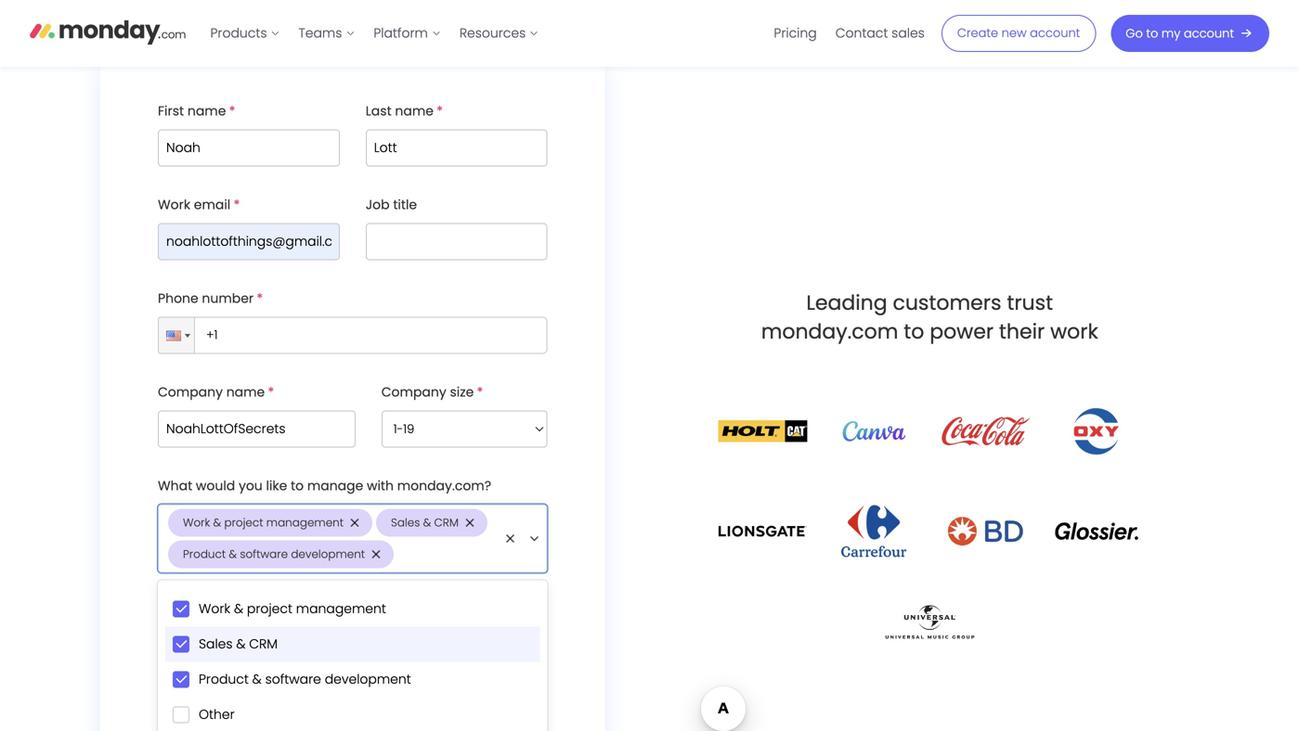 Task type: vqa. For each thing, say whether or not it's contained in the screenshot.
Sales to the top
yes



Task type: locate. For each thing, give the bounding box(es) containing it.
company left size
[[381, 383, 446, 402]]

create new account button
[[941, 15, 1096, 52]]

software up team
[[240, 547, 288, 562]]

list
[[201, 0, 548, 67], [765, 0, 934, 67]]

2 horizontal spatial to
[[1146, 25, 1158, 42]]

sales down our
[[199, 636, 233, 654]]

1 horizontal spatial company
[[381, 383, 446, 402]]

0 vertical spatial sales & crm
[[391, 515, 459, 531]]

company down united states: + 1 icon
[[158, 383, 223, 402]]

development down you?
[[325, 671, 411, 689]]

crm down team
[[249, 636, 278, 654]]

sales & crm down our
[[199, 636, 278, 654]]

1 vertical spatial project
[[247, 600, 292, 618]]

product & software development
[[183, 547, 365, 562], [199, 671, 411, 689]]

products
[[210, 24, 267, 42]]

0 horizontal spatial to
[[291, 477, 304, 495]]

0 vertical spatial to
[[1146, 25, 1158, 42]]

1 vertical spatial development
[[325, 671, 411, 689]]

1 vertical spatial sales
[[199, 636, 233, 654]]

1 vertical spatial sales & crm
[[199, 636, 278, 654]]

list containing pricing
[[765, 0, 934, 67]]

0 vertical spatial development
[[291, 547, 365, 562]]

2 list from the left
[[765, 0, 934, 67]]

1 list from the left
[[201, 0, 548, 67]]

to for leading customers trust monday.com to power their work
[[904, 318, 924, 346]]

2 vertical spatial work
[[199, 600, 230, 618]]

to
[[1146, 25, 1158, 42], [904, 318, 924, 346], [291, 477, 304, 495]]

main element
[[201, 0, 1269, 67]]

product up can
[[183, 547, 226, 562]]

their
[[999, 318, 1045, 346]]

work down 'would'
[[183, 515, 210, 531]]

sales down "with"
[[391, 515, 420, 531]]

first
[[158, 102, 184, 120]]

& down team
[[252, 671, 262, 689]]

oxy image
[[1070, 406, 1124, 458]]

crm down monday.com?
[[434, 515, 459, 531]]

work left email
[[158, 196, 190, 214]]

Company name text field
[[158, 411, 355, 448]]

name up the company name text field
[[226, 383, 265, 402]]

1 vertical spatial product & software development
[[199, 671, 411, 689]]

software down "help"
[[265, 671, 321, 689]]

product up other
[[199, 671, 249, 689]]

development
[[291, 547, 365, 562], [325, 671, 411, 689]]

pricing
[[774, 24, 817, 42]]

management up how can our team help you? text field
[[296, 600, 386, 618]]

0 vertical spatial crm
[[434, 515, 459, 531]]

0 vertical spatial software
[[240, 547, 288, 562]]

name for last name
[[395, 102, 434, 120]]

product & software development up team
[[183, 547, 365, 562]]

0 horizontal spatial crm
[[249, 636, 278, 654]]

project right our
[[247, 600, 292, 618]]

size
[[450, 383, 474, 402]]

my
[[1162, 25, 1181, 42]]

& right can
[[234, 600, 243, 618]]

account right my
[[1184, 25, 1234, 42]]

resources link
[[450, 19, 548, 48]]

account
[[1030, 25, 1080, 41], [1184, 25, 1234, 42]]

How can our team help you? text field
[[158, 630, 547, 728]]

company
[[158, 383, 223, 402], [381, 383, 446, 402]]

title
[[393, 196, 417, 214]]

go to my account
[[1126, 25, 1234, 42]]

carrefour image
[[842, 506, 907, 558]]

1 vertical spatial software
[[265, 671, 321, 689]]

you?
[[313, 603, 344, 621]]

glossier image
[[1052, 523, 1142, 541]]

platform
[[374, 24, 428, 42]]

development up you?
[[291, 547, 365, 562]]

software
[[240, 547, 288, 562], [265, 671, 321, 689]]

work right how
[[199, 600, 230, 618]]

1 horizontal spatial list
[[765, 0, 934, 67]]

management
[[266, 515, 344, 531], [296, 600, 386, 618]]

1 horizontal spatial to
[[904, 318, 924, 346]]

last name
[[366, 102, 434, 120]]

0 vertical spatial management
[[266, 515, 344, 531]]

last
[[366, 102, 392, 120]]

products link
[[201, 19, 289, 48]]

first name
[[158, 102, 226, 120]]

name
[[187, 102, 226, 120], [395, 102, 434, 120], [226, 383, 265, 402]]

name right last
[[395, 102, 434, 120]]

& up our
[[229, 547, 237, 562]]

2 vertical spatial to
[[291, 477, 304, 495]]

1 vertical spatial work
[[183, 515, 210, 531]]

sales & crm down monday.com?
[[391, 515, 459, 531]]

other
[[199, 706, 235, 724]]

2 company from the left
[[381, 383, 446, 402]]

First name text field
[[158, 129, 340, 167]]

1 horizontal spatial sales
[[391, 515, 420, 531]]

project down you
[[224, 515, 263, 531]]

&
[[213, 515, 221, 531], [423, 515, 431, 531], [229, 547, 237, 562], [234, 600, 243, 618], [236, 636, 246, 654], [252, 671, 262, 689]]

name for first name
[[187, 102, 226, 120]]

to right go
[[1146, 25, 1158, 42]]

project
[[224, 515, 263, 531], [247, 600, 292, 618]]

to down customers
[[904, 318, 924, 346]]

sales & crm
[[391, 515, 459, 531], [199, 636, 278, 654]]

product
[[183, 547, 226, 562], [199, 671, 249, 689]]

Last name text field
[[366, 129, 547, 167]]

universal music group image
[[885, 606, 974, 639]]

teams link
[[289, 19, 364, 48]]

1 vertical spatial work & project management
[[199, 600, 386, 618]]

work
[[158, 196, 190, 214], [183, 515, 210, 531], [199, 600, 230, 618]]

can
[[189, 603, 214, 621]]

holtcat image
[[718, 421, 807, 443]]

to inside leading customers trust monday.com to power their work
[[904, 318, 924, 346]]

job
[[366, 196, 390, 214]]

contact sales
[[836, 24, 925, 42]]

product & software development down "help"
[[199, 671, 411, 689]]

management down the what would you like to manage with monday.com?
[[266, 515, 344, 531]]

0 horizontal spatial account
[[1030, 25, 1080, 41]]

1 horizontal spatial crm
[[434, 515, 459, 531]]

0 vertical spatial product & software development
[[183, 547, 365, 562]]

list containing products
[[201, 0, 548, 67]]

0 horizontal spatial list
[[201, 0, 548, 67]]

0 horizontal spatial company
[[158, 383, 223, 402]]

& down 'would'
[[213, 515, 221, 531]]

what
[[158, 477, 192, 495]]

power
[[930, 318, 994, 346]]

0 vertical spatial work
[[158, 196, 190, 214]]

sales
[[391, 515, 420, 531], [199, 636, 233, 654]]

name right first
[[187, 102, 226, 120]]

monday.com?
[[397, 477, 491, 495]]

would
[[196, 477, 235, 495]]

1 company from the left
[[158, 383, 223, 402]]

crm
[[434, 515, 459, 531], [249, 636, 278, 654]]

1 horizontal spatial account
[[1184, 25, 1234, 42]]

work & project management
[[183, 515, 344, 531], [199, 600, 386, 618]]

0 vertical spatial work & project management
[[183, 515, 344, 531]]

to right like
[[291, 477, 304, 495]]

number
[[202, 290, 254, 308]]

0 horizontal spatial sales & crm
[[199, 636, 278, 654]]

how can our team help you?
[[158, 603, 344, 621]]

go to my account button
[[1111, 15, 1269, 52]]

1 vertical spatial to
[[904, 318, 924, 346]]

account right new
[[1030, 25, 1080, 41]]

0 vertical spatial sales
[[391, 515, 420, 531]]



Task type: describe. For each thing, give the bounding box(es) containing it.
1 vertical spatial management
[[296, 600, 386, 618]]

work for sales & crm
[[183, 515, 210, 531]]

what would you like to manage with monday.com?
[[158, 477, 491, 495]]

resources
[[460, 24, 526, 42]]

what would you like to manage with monday.com? element
[[158, 505, 547, 732]]

leading
[[806, 289, 887, 317]]

sales
[[892, 24, 925, 42]]

go
[[1126, 25, 1143, 42]]

team
[[243, 603, 278, 621]]

company for company name
[[158, 383, 223, 402]]

contact sales button
[[826, 19, 934, 48]]

company for company size
[[381, 383, 446, 402]]

how
[[158, 603, 186, 621]]

job title
[[366, 196, 417, 214]]

1 vertical spatial product
[[199, 671, 249, 689]]

company name
[[158, 383, 265, 402]]

platform link
[[364, 19, 450, 48]]

1 (702) 123-4567 telephone field
[[190, 317, 547, 354]]

leading customers trust monday.com to power their work
[[761, 289, 1098, 346]]

manage
[[307, 477, 363, 495]]

new
[[1002, 25, 1027, 41]]

& down how can our team help you?
[[236, 636, 246, 654]]

work for job title
[[158, 196, 190, 214]]

1 horizontal spatial sales & crm
[[391, 515, 459, 531]]

lionsgate image
[[718, 521, 807, 543]]

phone
[[158, 290, 198, 308]]

canva image
[[830, 421, 919, 442]]

you
[[239, 477, 263, 495]]

teams
[[299, 24, 342, 42]]

account inside button
[[1184, 25, 1234, 42]]

with
[[367, 477, 394, 495]]

like
[[266, 477, 287, 495]]

work email
[[158, 196, 231, 214]]

united states: + 1 image
[[185, 334, 190, 338]]

coca cola image
[[941, 407, 1030, 456]]

help
[[281, 603, 310, 621]]

create
[[957, 25, 998, 41]]

create new account
[[957, 25, 1080, 41]]

customers
[[893, 289, 1002, 317]]

to for what would you like to manage with monday.com?
[[291, 477, 304, 495]]

our
[[218, 603, 239, 621]]

pricing link
[[765, 19, 826, 48]]

account inside button
[[1030, 25, 1080, 41]]

to inside button
[[1146, 25, 1158, 42]]

0 vertical spatial product
[[183, 547, 226, 562]]

email
[[194, 196, 231, 214]]

bd image
[[941, 511, 1030, 553]]

contact
[[836, 24, 888, 42]]

Work email email field
[[158, 223, 340, 260]]

company size
[[381, 383, 474, 402]]

Job title text field
[[366, 223, 547, 260]]

& down monday.com?
[[423, 515, 431, 531]]

0 vertical spatial project
[[224, 515, 263, 531]]

0 horizontal spatial sales
[[199, 636, 233, 654]]

trust
[[1007, 289, 1053, 317]]

monday.com logo image
[[30, 12, 186, 51]]

work
[[1050, 318, 1098, 346]]

1 vertical spatial crm
[[249, 636, 278, 654]]

monday.com
[[761, 318, 898, 346]]

phone number
[[158, 290, 254, 308]]

name for company name
[[226, 383, 265, 402]]



